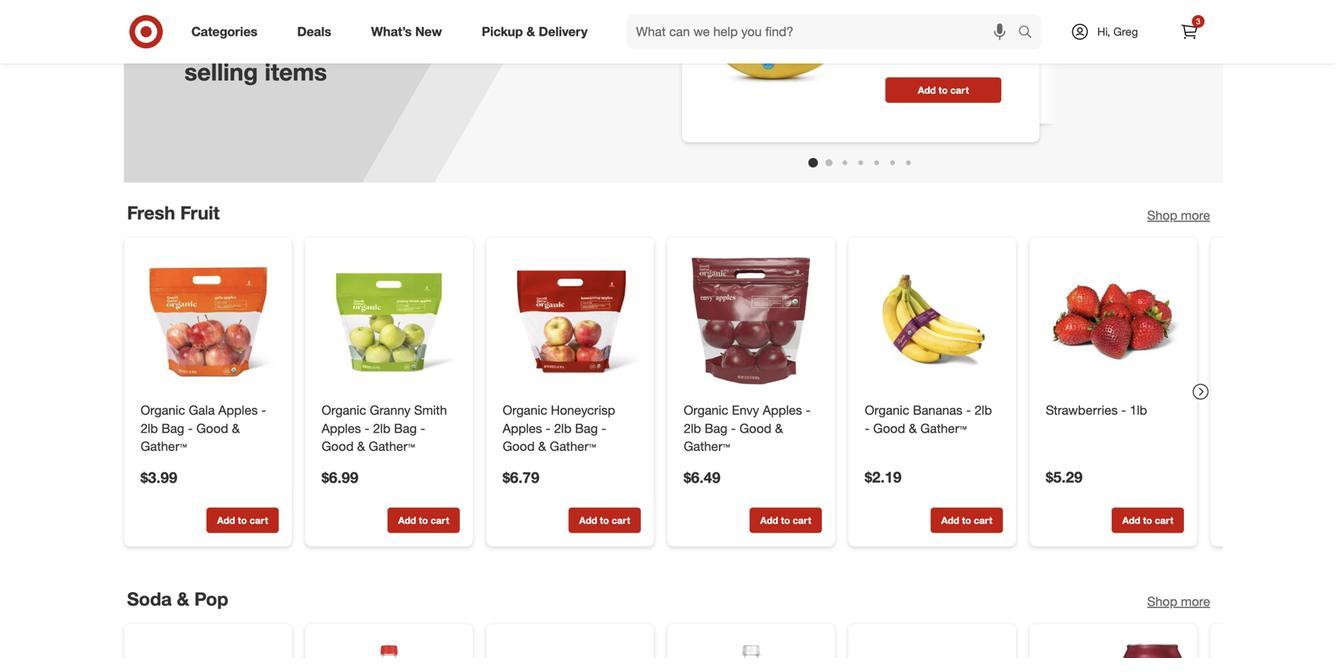 Task type: vqa. For each thing, say whether or not it's contained in the screenshot.
$6.49's Add to cart button
yes



Task type: describe. For each thing, give the bounding box(es) containing it.
& inside organic gala apples - 2lb bag - good & gather™
[[232, 421, 240, 436]]

smith
[[414, 403, 447, 418]]

cart inside $0.29 add to cart
[[951, 84, 969, 96]]

categories
[[191, 24, 258, 39]]

cart for $6.99
[[431, 515, 449, 527]]

strawberries - 1lb link
[[1046, 402, 1181, 420]]

on
[[259, 30, 287, 59]]

organic granny smith apples - 2lb bag - good & gather™
[[322, 403, 447, 455]]

add to cart for $6.79
[[579, 515, 630, 527]]

$6.49
[[684, 469, 721, 487]]

2lb for $6.49
[[684, 421, 701, 436]]

gather™ inside organic bananas - 2lb - good & gather™
[[920, 421, 967, 436]]

cart for $6.49
[[793, 515, 811, 527]]

bag for $6.49
[[705, 421, 728, 436]]

add to cart button for $6.79
[[569, 508, 641, 533]]

$2.19
[[865, 468, 902, 487]]

shop for soda & pop
[[1148, 594, 1178, 610]]

greg
[[1114, 25, 1138, 39]]

organic gala apples - 2lb bag - good & gather™
[[141, 403, 266, 455]]

gather™ for $6.79
[[550, 439, 596, 455]]

soda
[[127, 588, 172, 610]]

$0.29
[[886, 43, 922, 61]]

$3.99
[[141, 469, 177, 487]]

fresh fruit
[[127, 202, 220, 224]]

based
[[180, 30, 252, 59]]

fruit
[[180, 202, 220, 224]]

organic envy apples - 2lb bag - good & gather™ link
[[684, 402, 819, 456]]

What can we help you find? suggestions appear below search field
[[627, 14, 1022, 49]]

add to cart for $6.99
[[398, 515, 449, 527]]

to for $5.29
[[1143, 515, 1152, 527]]

good for $6.79
[[503, 439, 535, 455]]

granny
[[370, 403, 411, 418]]

organic bananas - 2lb - good & gather™ link
[[865, 402, 1000, 438]]

organic for $6.79
[[503, 403, 547, 418]]

organic envy apples - 2lb bag - good & gather™
[[684, 403, 811, 455]]

pop
[[194, 588, 228, 610]]

hi, greg
[[1098, 25, 1138, 39]]

what's new link
[[358, 14, 462, 49]]

strawberries
[[1046, 403, 1118, 418]]

to for $2.19
[[962, 515, 971, 527]]

& inside organic honeycrisp apples - 2lb bag - good & gather™
[[538, 439, 546, 455]]

add to cart for $5.29
[[1123, 515, 1174, 527]]

add inside $0.29 add to cart
[[918, 84, 936, 96]]

gather™ for $3.99
[[141, 439, 187, 455]]

organic honeycrisp apples - 2lb bag - good & gather™
[[503, 403, 615, 455]]

add for $3.99
[[217, 515, 235, 527]]

apples inside organic granny smith apples - 2lb bag - good & gather™
[[322, 421, 361, 436]]

organic for $2.19
[[865, 403, 910, 418]]

organic gala apples - 2lb bag - good & gather™ link
[[141, 402, 276, 456]]

top
[[294, 30, 331, 59]]

organic for $6.49
[[684, 403, 728, 418]]

categories link
[[178, 14, 277, 49]]

add for $6.79
[[579, 515, 597, 527]]

add for $2.19
[[941, 515, 960, 527]]

shop for fresh fruit
[[1148, 207, 1178, 223]]

good for $3.99
[[196, 421, 228, 436]]

apples for $6.79
[[503, 421, 542, 436]]

cart for $3.99
[[250, 515, 268, 527]]

add to cart for $2.19
[[941, 515, 993, 527]]

search button
[[1011, 14, 1049, 52]]

good inside organic granny smith apples - 2lb bag - good & gather™
[[322, 439, 354, 455]]

to for $3.99
[[238, 515, 247, 527]]

3 link
[[1172, 14, 1207, 49]]



Task type: locate. For each thing, give the bounding box(es) containing it.
good inside organic bananas - 2lb - good & gather™
[[873, 421, 905, 436]]

4 add to cart from the left
[[760, 515, 811, 527]]

gather™ up $6.49 at the bottom
[[684, 439, 730, 455]]

2lb right bananas
[[975, 403, 992, 418]]

organic gala apples - 2lb bag - good & gather™ image
[[137, 251, 279, 392], [137, 251, 279, 392]]

organic bananas - 2lb - good & gather™
[[865, 403, 992, 436]]

gather™ down granny
[[369, 439, 415, 455]]

& inside organic bananas - 2lb - good & gather™
[[909, 421, 917, 436]]

1 organic from the left
[[141, 403, 185, 418]]

organic envy apples - 2lb bag - good & gather™ image
[[681, 251, 822, 392], [681, 251, 822, 392]]

5 organic from the left
[[865, 403, 910, 418]]

organic bananas - 2lb - good & gather™ image
[[862, 251, 1003, 392], [862, 251, 1003, 392]]

1lb
[[1130, 403, 1147, 418]]

1 add to cart from the left
[[217, 515, 268, 527]]

organic for $6.99
[[322, 403, 366, 418]]

apples for $6.49
[[763, 403, 802, 418]]

$6.99
[[322, 469, 358, 487]]

to for $6.79
[[600, 515, 609, 527]]

cart
[[951, 84, 969, 96], [250, 515, 268, 527], [431, 515, 449, 527], [612, 515, 630, 527], [793, 515, 811, 527], [974, 515, 993, 527], [1155, 515, 1174, 527]]

cart for $6.79
[[612, 515, 630, 527]]

apples inside organic envy apples - 2lb bag - good & gather™
[[763, 403, 802, 418]]

gather™ down honeycrisp
[[550, 439, 596, 455]]

more for fresh fruit
[[1181, 207, 1210, 223]]

deals
[[297, 24, 331, 39]]

shop more for fresh fruit
[[1148, 207, 1210, 223]]

gather™ inside organic gala apples - 2lb bag - good & gather™
[[141, 439, 187, 455]]

pickup & delivery link
[[468, 14, 608, 49]]

add to cart button for $6.49
[[750, 508, 822, 533]]

delivery
[[539, 24, 588, 39]]

2lb down granny
[[373, 421, 391, 436]]

1 bag from the left
[[162, 421, 184, 436]]

bag inside organic envy apples - 2lb bag - good & gather™
[[705, 421, 728, 436]]

cart for $5.29
[[1155, 515, 1174, 527]]

2 shop from the top
[[1148, 594, 1178, 610]]

add to cart button for $2.19
[[931, 508, 1003, 533]]

2lb for $6.79
[[554, 421, 572, 436]]

apples inside organic honeycrisp apples - 2lb bag - good & gather™
[[503, 421, 542, 436]]

&
[[527, 24, 535, 39], [232, 421, 240, 436], [775, 421, 783, 436], [909, 421, 917, 436], [357, 439, 365, 455], [538, 439, 546, 455], [177, 588, 189, 610]]

bag
[[162, 421, 184, 436], [394, 421, 417, 436], [575, 421, 598, 436], [705, 421, 728, 436]]

$5.29
[[1046, 468, 1083, 487]]

& inside organic envy apples - 2lb bag - good & gather™
[[775, 421, 783, 436]]

0 vertical spatial shop more
[[1148, 207, 1210, 223]]

2lb inside organic honeycrisp apples - 2lb bag - good & gather™
[[554, 421, 572, 436]]

4 organic from the left
[[684, 403, 728, 418]]

$0.29 add to cart
[[886, 43, 969, 96]]

good inside organic gala apples - 2lb bag - good & gather™
[[196, 421, 228, 436]]

shop more
[[1148, 207, 1210, 223], [1148, 594, 1210, 610]]

bag up $6.49 at the bottom
[[705, 421, 728, 436]]

3 add to cart from the left
[[579, 515, 630, 527]]

1 vertical spatial more
[[1181, 594, 1210, 610]]

organic
[[141, 403, 185, 418], [322, 403, 366, 418], [503, 403, 547, 418], [684, 403, 728, 418], [865, 403, 910, 418]]

cart for $2.19
[[974, 515, 993, 527]]

apples for $3.99
[[218, 403, 258, 418]]

selling
[[184, 57, 258, 86]]

pickup & delivery
[[482, 24, 588, 39]]

gather™ up $3.99
[[141, 439, 187, 455]]

more
[[1181, 207, 1210, 223], [1181, 594, 1210, 610]]

gather™ inside organic granny smith apples - 2lb bag - good & gather™
[[369, 439, 415, 455]]

2 add to cart from the left
[[398, 515, 449, 527]]

hi,
[[1098, 25, 1110, 39]]

add for $6.49
[[760, 515, 778, 527]]

1 shop more button from the top
[[1148, 206, 1210, 224]]

search
[[1011, 25, 1049, 41]]

gala
[[189, 403, 215, 418]]

apples inside organic gala apples - 2lb bag - good & gather™
[[218, 403, 258, 418]]

add to cart button for $3.99
[[207, 508, 279, 533]]

organic inside organic granny smith apples - 2lb bag - good & gather™
[[322, 403, 366, 418]]

to
[[939, 84, 948, 96], [238, 515, 247, 527], [419, 515, 428, 527], [600, 515, 609, 527], [781, 515, 790, 527], [962, 515, 971, 527], [1143, 515, 1152, 527]]

to for $6.99
[[419, 515, 428, 527]]

good up "$6.79"
[[503, 439, 535, 455]]

organic granny smith apples - 2lb bag - good & gather™ image
[[318, 251, 460, 392], [318, 251, 460, 392]]

strawberries - 1lb
[[1046, 403, 1147, 418]]

2 organic from the left
[[322, 403, 366, 418]]

to inside $0.29 add to cart
[[939, 84, 948, 96]]

dr pepper soda - 12pk/12 fl oz cans image
[[1043, 637, 1184, 658], [1043, 637, 1184, 658]]

2lb for $3.99
[[141, 421, 158, 436]]

apples
[[218, 403, 258, 418], [763, 403, 802, 418], [322, 421, 361, 436], [503, 421, 542, 436]]

organic inside organic honeycrisp apples - 2lb bag - good & gather™
[[503, 403, 547, 418]]

& inside organic granny smith apples - 2lb bag - good & gather™
[[357, 439, 365, 455]]

gather™ down bananas
[[920, 421, 967, 436]]

gather™ inside organic envy apples - 2lb bag - good & gather™
[[684, 439, 730, 455]]

organic inside organic bananas - 2lb - good & gather™
[[865, 403, 910, 418]]

2 more from the top
[[1181, 594, 1210, 610]]

good down gala
[[196, 421, 228, 436]]

organic left bananas
[[865, 403, 910, 418]]

fresh
[[127, 202, 175, 224]]

2lb inside organic envy apples - 2lb bag - good & gather™
[[684, 421, 701, 436]]

organic honeycrisp apples - 2lb bag - good & gather™ link
[[503, 402, 638, 456]]

apples up "$6.79"
[[503, 421, 542, 436]]

1 vertical spatial shop more
[[1148, 594, 1210, 610]]

bag for $3.99
[[162, 421, 184, 436]]

add to cart button for $5.29
[[1112, 508, 1184, 533]]

apples right gala
[[218, 403, 258, 418]]

5 add to cart from the left
[[941, 515, 993, 527]]

1 shop from the top
[[1148, 207, 1178, 223]]

2 shop more button from the top
[[1148, 593, 1210, 611]]

good inside organic envy apples - 2lb bag - good & gather™
[[740, 421, 772, 436]]

organic left gala
[[141, 403, 185, 418]]

gather™ for $6.49
[[684, 439, 730, 455]]

good
[[196, 421, 228, 436], [740, 421, 772, 436], [873, 421, 905, 436], [322, 439, 354, 455], [503, 439, 535, 455]]

2lb down honeycrisp
[[554, 421, 572, 436]]

soda & pop
[[127, 588, 228, 610]]

banana - each - good & gather™ image
[[695, 0, 854, 129], [695, 0, 854, 129]]

organic left honeycrisp
[[503, 403, 547, 418]]

add to cart button for $6.99
[[388, 508, 460, 533]]

0 vertical spatial shop
[[1148, 207, 1178, 223]]

items
[[265, 57, 327, 86]]

2 shop more from the top
[[1148, 594, 1210, 610]]

good up $2.19
[[873, 421, 905, 436]]

organic granny smith apples - 2lb bag - good & gather™ link
[[322, 402, 457, 456]]

2lb up $6.49 at the bottom
[[684, 421, 701, 436]]

add for $6.99
[[398, 515, 416, 527]]

2lb inside organic granny smith apples - 2lb bag - good & gather™
[[373, 421, 391, 436]]

6 add to cart from the left
[[1123, 515, 1174, 527]]

what's
[[371, 24, 412, 39]]

0 vertical spatial shop more button
[[1148, 206, 1210, 224]]

shop
[[1148, 207, 1178, 223], [1148, 594, 1178, 610]]

based on top selling items
[[180, 30, 331, 86]]

organic honeycrisp apples - 2lb bag - good & gather™ image
[[500, 251, 641, 392], [500, 251, 641, 392]]

shop more button for soda & pop
[[1148, 593, 1210, 611]]

-
[[261, 403, 266, 418], [806, 403, 811, 418], [966, 403, 971, 418], [1122, 403, 1126, 418], [188, 421, 193, 436], [365, 421, 370, 436], [420, 421, 425, 436], [546, 421, 551, 436], [602, 421, 606, 436], [731, 421, 736, 436], [865, 421, 870, 436]]

organic for $3.99
[[141, 403, 185, 418]]

what's new
[[371, 24, 442, 39]]

organic inside organic envy apples - 2lb bag - good & gather™
[[684, 403, 728, 418]]

4 bag from the left
[[705, 421, 728, 436]]

deals link
[[284, 14, 351, 49]]

new
[[415, 24, 442, 39]]

shop more button for fresh fruit
[[1148, 206, 1210, 224]]

strawberries - 1lb image
[[1043, 251, 1184, 392], [1043, 251, 1184, 392]]

good down envy
[[740, 421, 772, 436]]

bag inside organic granny smith apples - 2lb bag - good & gather™
[[394, 421, 417, 436]]

3
[[1196, 16, 1201, 26]]

2lb up $3.99
[[141, 421, 158, 436]]

0 vertical spatial more
[[1181, 207, 1210, 223]]

bag for $6.79
[[575, 421, 598, 436]]

2lb inside organic bananas - 2lb - good & gather™
[[975, 403, 992, 418]]

more for soda & pop
[[1181, 594, 1210, 610]]

2lb inside organic gala apples - 2lb bag - good & gather™
[[141, 421, 158, 436]]

bag inside organic honeycrisp apples - 2lb bag - good & gather™
[[575, 421, 598, 436]]

shop more button
[[1148, 206, 1210, 224], [1148, 593, 1210, 611]]

apples up $6.99
[[322, 421, 361, 436]]

bananas
[[913, 403, 963, 418]]

honeycrisp
[[551, 403, 615, 418]]

add for $5.29
[[1123, 515, 1141, 527]]

gather™
[[920, 421, 967, 436], [141, 439, 187, 455], [369, 439, 415, 455], [550, 439, 596, 455], [684, 439, 730, 455]]

add
[[918, 84, 936, 96], [217, 515, 235, 527], [398, 515, 416, 527], [579, 515, 597, 527], [760, 515, 778, 527], [941, 515, 960, 527], [1123, 515, 1141, 527]]

add to cart button
[[886, 78, 1002, 103], [207, 508, 279, 533], [388, 508, 460, 533], [569, 508, 641, 533], [750, 508, 822, 533], [931, 508, 1003, 533], [1112, 508, 1184, 533]]

good up $6.99
[[322, 439, 354, 455]]

apples right envy
[[763, 403, 802, 418]]

add to cart
[[217, 515, 268, 527], [398, 515, 449, 527], [579, 515, 630, 527], [760, 515, 811, 527], [941, 515, 993, 527], [1123, 515, 1174, 527]]

$6.79
[[503, 469, 540, 487]]

good for $6.49
[[740, 421, 772, 436]]

1 vertical spatial shop more button
[[1148, 593, 1210, 611]]

to for $6.49
[[781, 515, 790, 527]]

coca-cola - 20 fl oz bottle image
[[318, 637, 460, 658], [318, 637, 460, 658]]

bag down honeycrisp
[[575, 421, 598, 436]]

organic left granny
[[322, 403, 366, 418]]

shop more for soda & pop
[[1148, 594, 1210, 610]]

2 bag from the left
[[394, 421, 417, 436]]

gather™ inside organic honeycrisp apples - 2lb bag - good & gather™
[[550, 439, 596, 455]]

bag down granny
[[394, 421, 417, 436]]

3 bag from the left
[[575, 421, 598, 436]]

1 more from the top
[[1181, 207, 1210, 223]]

diet coke - 20 fl oz bottle image
[[681, 637, 822, 658], [681, 637, 822, 658]]

organic left envy
[[684, 403, 728, 418]]

3 organic from the left
[[503, 403, 547, 418]]

bag inside organic gala apples - 2lb bag - good & gather™
[[162, 421, 184, 436]]

good inside organic honeycrisp apples - 2lb bag - good & gather™
[[503, 439, 535, 455]]

add to cart for $3.99
[[217, 515, 268, 527]]

envy
[[732, 403, 759, 418]]

1 shop more from the top
[[1148, 207, 1210, 223]]

organic inside organic gala apples - 2lb bag - good & gather™
[[141, 403, 185, 418]]

2lb
[[975, 403, 992, 418], [141, 421, 158, 436], [373, 421, 391, 436], [554, 421, 572, 436], [684, 421, 701, 436]]

add to cart for $6.49
[[760, 515, 811, 527]]

1 vertical spatial shop
[[1148, 594, 1178, 610]]

pickup
[[482, 24, 523, 39]]

bag up $3.99
[[162, 421, 184, 436]]



